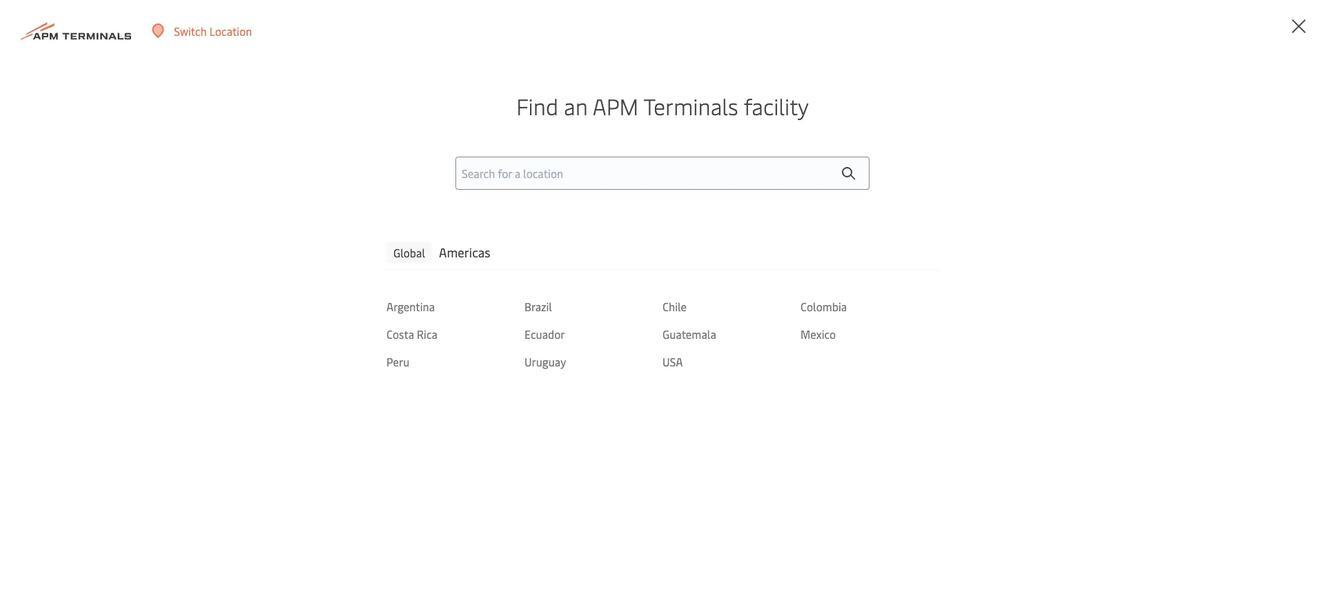 Task type: describe. For each thing, give the bounding box(es) containing it.
colombia button
[[801, 299, 939, 314]]

chile
[[663, 299, 687, 314]]

find an apm terminals facility
[[516, 91, 809, 121]]

clear
[[133, 277, 157, 293]]

brazil
[[525, 299, 552, 314]]

book
[[133, 260, 158, 275]]

guatemala
[[663, 327, 716, 342]]

find
[[516, 91, 558, 121]]

re-
[[364, 260, 379, 275]]

guatemala button
[[663, 327, 801, 342]]

download/print
[[501, 260, 581, 275]]

portal
[[679, 181, 787, 235]]

uruguay button
[[525, 354, 663, 369]]

colombia
[[801, 299, 847, 314]]

argentina button
[[387, 299, 525, 314]]

3 your from the left
[[723, 260, 745, 275]]

in
[[795, 260, 804, 275]]

0 horizontal spatial customs
[[240, 260, 283, 275]]

approves/declines
[[411, 277, 504, 293]]

switch
[[174, 23, 207, 38]]

via
[[383, 6, 397, 21]]

when
[[336, 277, 363, 293]]

requests.
[[506, 277, 553, 293]]

email
[[400, 6, 427, 21]]

brazil button
[[525, 299, 663, 314]]

switch location
[[174, 23, 252, 38]]

1 container from the left
[[161, 260, 209, 275]]

ecuador
[[525, 327, 565, 342]]

costa
[[387, 327, 414, 342]]

alerts
[[351, 6, 381, 21]]

track
[[693, 260, 720, 275]]

alerts.
[[232, 6, 263, 21]]

book container scan, customs examination or re-scan your container and download/print your indemnity form. track your requests in a clear overview and receive notifications when customs approves/declines requests.
[[133, 260, 812, 293]]

2 your from the left
[[583, 260, 606, 275]]

future
[[317, 6, 348, 21]]

terminals
[[644, 91, 738, 121]]

close alert image
[[1303, 6, 1320, 22]]

usa
[[663, 354, 683, 369]]

1 your from the left
[[404, 260, 426, 275]]

overview
[[160, 277, 206, 293]]

examination
[[297, 181, 516, 235]]

1 horizontal spatial customs
[[366, 277, 408, 293]]

americas button
[[439, 242, 490, 263]]

or inside book container scan, customs examination or re-scan your container and download/print your indemnity form. track your requests in a clear overview and receive notifications when customs approves/declines requests.
[[351, 260, 361, 275]]

requests
[[748, 260, 792, 275]]

no
[[126, 6, 138, 21]]

costa rica button
[[387, 327, 525, 342]]

a
[[806, 260, 812, 275]]

rica
[[417, 327, 438, 342]]

global
[[393, 245, 425, 260]]

indemnity
[[609, 260, 660, 275]]

peru button
[[387, 354, 525, 369]]



Task type: vqa. For each thing, say whether or not it's contained in the screenshot.
right or
yes



Task type: locate. For each thing, give the bounding box(es) containing it.
form.
[[663, 260, 691, 275]]

1 horizontal spatial or
[[429, 6, 440, 21]]

active
[[141, 6, 170, 21]]

and
[[480, 260, 498, 275], [208, 277, 227, 293]]

1 vertical spatial and
[[208, 277, 227, 293]]

notifications
[[268, 277, 334, 293]]

apm
[[593, 91, 639, 121]]

examination
[[285, 260, 348, 275]]

booking
[[526, 181, 669, 235]]

0 vertical spatial and
[[480, 260, 498, 275]]

and up approves/declines
[[480, 260, 498, 275]]

container up overview
[[161, 260, 209, 275]]

there
[[29, 6, 57, 21]]

your up brazil button
[[583, 260, 606, 275]]

ecuador button
[[525, 327, 663, 342]]

usa button
[[663, 354, 801, 369]]

receive right to on the left of page
[[280, 6, 314, 21]]

or
[[429, 6, 440, 21], [351, 260, 361, 275]]

to
[[266, 6, 277, 21]]

global button
[[387, 242, 432, 263]]

0 horizontal spatial your
[[404, 260, 426, 275]]

your right scan
[[404, 260, 426, 275]]

1 vertical spatial or
[[351, 260, 361, 275]]

sms,
[[442, 6, 466, 21]]

0 vertical spatial or
[[429, 6, 440, 21]]

1 vertical spatial receive
[[230, 277, 266, 293]]

0 horizontal spatial and
[[208, 277, 227, 293]]

2 container from the left
[[429, 260, 477, 275]]

customs examination booking portal
[[133, 181, 787, 235]]

receive down scan, in the top left of the page
[[230, 277, 266, 293]]

please
[[469, 6, 501, 21]]

there are currently no active operational alerts. to receive future alerts via email or sms, please
[[29, 6, 501, 21]]

container up approves/declines
[[429, 260, 477, 275]]

your right track
[[723, 260, 745, 275]]

1 vertical spatial customs
[[366, 277, 408, 293]]

0 vertical spatial customs
[[240, 260, 283, 275]]

0 horizontal spatial container
[[161, 260, 209, 275]]

customs right scan, in the top left of the page
[[240, 260, 283, 275]]

facility
[[744, 91, 809, 121]]

0 horizontal spatial or
[[351, 260, 361, 275]]

are
[[60, 6, 76, 21]]

1 horizontal spatial your
[[583, 260, 606, 275]]

uruguay
[[525, 354, 566, 369]]

receive inside book container scan, customs examination or re-scan your container and download/print your indemnity form. track your requests in a clear overview and receive notifications when customs approves/declines requests.
[[230, 277, 266, 293]]

customs
[[133, 181, 287, 235]]

customs down scan
[[366, 277, 408, 293]]

costa rica
[[387, 327, 438, 342]]

2 horizontal spatial your
[[723, 260, 745, 275]]

argentina
[[387, 299, 435, 314]]

an
[[564, 91, 588, 121]]

mexico
[[801, 327, 836, 342]]

americas
[[439, 244, 490, 261]]

0 horizontal spatial receive
[[230, 277, 266, 293]]

0 vertical spatial receive
[[280, 6, 314, 21]]

customs
[[240, 260, 283, 275], [366, 277, 408, 293]]

scan
[[379, 260, 401, 275]]

container
[[161, 260, 209, 275], [429, 260, 477, 275]]

1 horizontal spatial and
[[480, 260, 498, 275]]

1 horizontal spatial container
[[429, 260, 477, 275]]

operational
[[173, 6, 230, 21]]

scan,
[[212, 260, 238, 275]]

or left 're-'
[[351, 260, 361, 275]]

receive
[[280, 6, 314, 21], [230, 277, 266, 293]]

location
[[209, 23, 252, 38]]

mexico button
[[801, 327, 939, 342]]

or left sms,
[[429, 6, 440, 21]]

peru
[[387, 354, 409, 369]]

chile button
[[663, 299, 801, 314]]

and down scan, in the top left of the page
[[208, 277, 227, 293]]

Search for a location search field
[[456, 157, 870, 190]]

your
[[404, 260, 426, 275], [583, 260, 606, 275], [723, 260, 745, 275]]

1 horizontal spatial receive
[[280, 6, 314, 21]]

currently
[[78, 6, 123, 21]]



